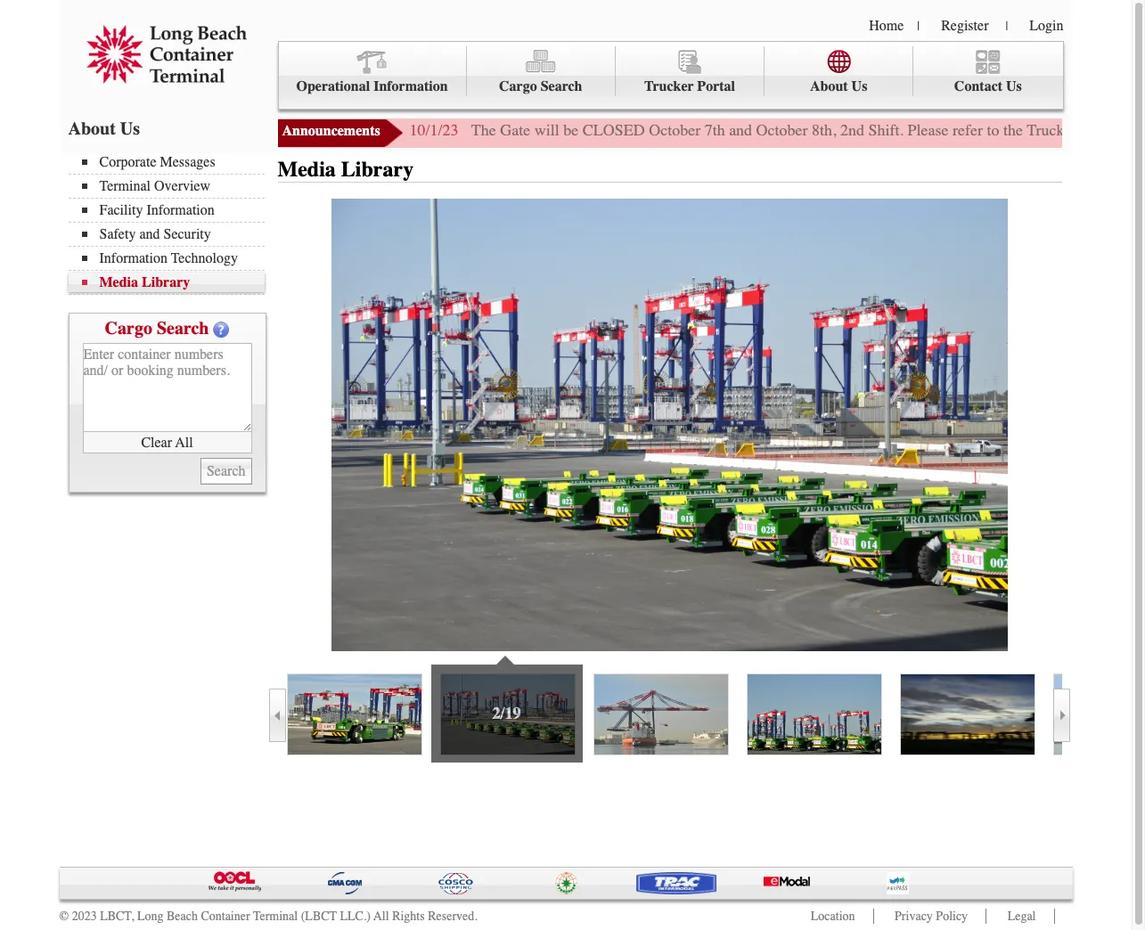 Task type: describe. For each thing, give the bounding box(es) containing it.
0 vertical spatial media
[[278, 157, 336, 182]]

1 horizontal spatial all
[[374, 909, 389, 925]]

0 vertical spatial library
[[341, 157, 414, 182]]

contact us
[[955, 78, 1023, 95]]

location
[[811, 909, 856, 925]]

legal link
[[1008, 909, 1037, 925]]

register link
[[942, 18, 989, 34]]

trucker
[[645, 78, 694, 95]]

10/1/23
[[410, 120, 459, 140]]

media library link
[[82, 275, 264, 291]]

will
[[535, 120, 560, 140]]

truck
[[1027, 120, 1065, 140]]

legal
[[1008, 909, 1037, 925]]

clear
[[141, 435, 172, 451]]

clear all
[[141, 435, 193, 451]]

media library
[[278, 157, 414, 182]]

Enter container numbers and/ or booking numbers.  text field
[[82, 343, 252, 432]]

llc.)
[[340, 909, 371, 925]]

1 vertical spatial cargo
[[105, 318, 152, 339]]

register
[[942, 18, 989, 34]]

facility information link
[[82, 202, 264, 218]]

2 october from the left
[[757, 120, 808, 140]]

home
[[870, 18, 904, 34]]

security
[[164, 226, 211, 243]]

reserved.
[[428, 909, 478, 925]]

1 vertical spatial about
[[68, 119, 116, 139]]

10/1/23 the gate will be closed october 7th and october 8th, 2nd shift. please refer to the truck gate hours 
[[410, 120, 1146, 140]]

cargo search inside menu bar
[[499, 78, 583, 95]]

trucker portal link
[[616, 46, 765, 97]]

1 vertical spatial information
[[147, 202, 215, 218]]

clear all button
[[82, 432, 252, 454]]

login link
[[1030, 18, 1064, 34]]

safety
[[99, 226, 136, 243]]

rights
[[392, 909, 425, 925]]

please
[[908, 120, 949, 140]]

©
[[59, 909, 69, 925]]

hours
[[1103, 120, 1143, 140]]

about us link
[[765, 46, 914, 97]]

search inside menu bar
[[541, 78, 583, 95]]

portal
[[698, 78, 736, 95]]

announcements
[[282, 123, 380, 139]]

1 vertical spatial terminal
[[253, 909, 298, 925]]

safety and security link
[[82, 226, 264, 243]]

library inside corporate messages terminal overview facility information safety and security information technology media library
[[142, 275, 190, 291]]

1 october from the left
[[649, 120, 701, 140]]

© 2023 lbct, long beach container terminal (lbct llc.) all rights reserved.
[[59, 909, 478, 925]]

us for about us link
[[852, 78, 868, 95]]

terminal inside corporate messages terminal overview facility information safety and security information technology media library
[[99, 178, 151, 194]]

about inside about us link
[[810, 78, 848, 95]]

1 gate from the left
[[500, 120, 531, 140]]

2023
[[72, 909, 97, 925]]

privacy policy
[[895, 909, 968, 925]]



Task type: vqa. For each thing, say whether or not it's contained in the screenshot.
the cookies at bottom left
no



Task type: locate. For each thing, give the bounding box(es) containing it.
messages
[[160, 154, 215, 170]]

container
[[201, 909, 250, 925]]

2 gate from the left
[[1069, 120, 1099, 140]]

cargo up will
[[499, 78, 537, 95]]

0 horizontal spatial all
[[175, 435, 193, 451]]

cargo search
[[499, 78, 583, 95], [105, 318, 209, 339]]

terminal
[[99, 178, 151, 194], [253, 909, 298, 925]]

and right 7th
[[729, 120, 753, 140]]

about us up 2nd
[[810, 78, 868, 95]]

all inside button
[[175, 435, 193, 451]]

october left 7th
[[649, 120, 701, 140]]

library down 'announcements' in the left of the page
[[341, 157, 414, 182]]

1 vertical spatial media
[[99, 275, 138, 291]]

privacy policy link
[[895, 909, 968, 925]]

us right contact
[[1007, 78, 1023, 95]]

media
[[278, 157, 336, 182], [99, 275, 138, 291]]

0 horizontal spatial library
[[142, 275, 190, 291]]

information
[[374, 78, 448, 95], [147, 202, 215, 218], [99, 251, 168, 267]]

terminal left (lbct
[[253, 909, 298, 925]]

1 horizontal spatial |
[[1006, 19, 1009, 34]]

terminal down the corporate
[[99, 178, 151, 194]]

7th
[[705, 120, 725, 140]]

terminal overview link
[[82, 178, 264, 194]]

0 horizontal spatial search
[[157, 318, 209, 339]]

2/19
[[493, 704, 521, 724]]

0 vertical spatial cargo
[[499, 78, 537, 95]]

trucker portal
[[645, 78, 736, 95]]

all right llc.)
[[374, 909, 389, 925]]

us up 2nd
[[852, 78, 868, 95]]

0 horizontal spatial us
[[120, 119, 140, 139]]

technology
[[171, 251, 238, 267]]

cargo search up will
[[499, 78, 583, 95]]

long
[[137, 909, 164, 925]]

gate
[[500, 120, 531, 140], [1069, 120, 1099, 140]]

0 horizontal spatial about
[[68, 119, 116, 139]]

| right home link
[[918, 19, 920, 34]]

about us inside about us link
[[810, 78, 868, 95]]

home link
[[870, 18, 904, 34]]

1 horizontal spatial cargo
[[499, 78, 537, 95]]

gate right the
[[500, 120, 531, 140]]

1 horizontal spatial menu bar
[[278, 41, 1064, 110]]

None submit
[[201, 458, 252, 485]]

information down the overview
[[147, 202, 215, 218]]

operational information link
[[279, 46, 467, 97]]

1 horizontal spatial and
[[729, 120, 753, 140]]

0 horizontal spatial |
[[918, 19, 920, 34]]

search down 'media library' link
[[157, 318, 209, 339]]

beach
[[167, 909, 198, 925]]

library
[[341, 157, 414, 182], [142, 275, 190, 291]]

1 horizontal spatial search
[[541, 78, 583, 95]]

about
[[810, 78, 848, 95], [68, 119, 116, 139]]

0 vertical spatial search
[[541, 78, 583, 95]]

1 horizontal spatial gate
[[1069, 120, 1099, 140]]

contact
[[955, 78, 1003, 95]]

operational information
[[296, 78, 448, 95]]

corporate messages link
[[82, 154, 264, 170]]

media inside corporate messages terminal overview facility information safety and security information technology media library
[[99, 275, 138, 291]]

search up be
[[541, 78, 583, 95]]

0 horizontal spatial cargo
[[105, 318, 152, 339]]

0 vertical spatial about us
[[810, 78, 868, 95]]

gate right truck
[[1069, 120, 1099, 140]]

1 horizontal spatial about
[[810, 78, 848, 95]]

0 vertical spatial information
[[374, 78, 448, 95]]

about us up the corporate
[[68, 119, 140, 139]]

1 horizontal spatial cargo search
[[499, 78, 583, 95]]

0 horizontal spatial about us
[[68, 119, 140, 139]]

|
[[918, 19, 920, 34], [1006, 19, 1009, 34]]

about us
[[810, 78, 868, 95], [68, 119, 140, 139]]

contact us link
[[914, 46, 1063, 97]]

0 vertical spatial about
[[810, 78, 848, 95]]

refer
[[953, 120, 984, 140]]

to
[[988, 120, 1000, 140]]

information technology link
[[82, 251, 264, 267]]

2nd
[[841, 120, 865, 140]]

lbct,
[[100, 909, 134, 925]]

closed
[[583, 120, 645, 140]]

facility
[[99, 202, 143, 218]]

1 vertical spatial cargo search
[[105, 318, 209, 339]]

0 vertical spatial and
[[729, 120, 753, 140]]

2 horizontal spatial us
[[1007, 78, 1023, 95]]

october left '8th,'
[[757, 120, 808, 140]]

operational
[[296, 78, 370, 95]]

0 horizontal spatial and
[[139, 226, 160, 243]]

corporate messages terminal overview facility information safety and security information technology media library
[[99, 154, 238, 291]]

0 vertical spatial all
[[175, 435, 193, 451]]

corporate
[[99, 154, 156, 170]]

menu bar
[[278, 41, 1064, 110], [68, 152, 273, 295]]

0 vertical spatial cargo search
[[499, 78, 583, 95]]

cargo inside menu bar
[[499, 78, 537, 95]]

cargo search down 'media library' link
[[105, 318, 209, 339]]

2 vertical spatial information
[[99, 251, 168, 267]]

and inside corporate messages terminal overview facility information safety and security information technology media library
[[139, 226, 160, 243]]

menu bar containing operational information
[[278, 41, 1064, 110]]

1 horizontal spatial us
[[852, 78, 868, 95]]

privacy
[[895, 909, 933, 925]]

all right clear
[[175, 435, 193, 451]]

cargo search link
[[467, 46, 616, 97]]

be
[[564, 120, 579, 140]]

1 vertical spatial all
[[374, 909, 389, 925]]

overview
[[154, 178, 211, 194]]

1 horizontal spatial media
[[278, 157, 336, 182]]

the
[[1004, 120, 1024, 140]]

0 horizontal spatial terminal
[[99, 178, 151, 194]]

us for contact us link
[[1007, 78, 1023, 95]]

about up '8th,'
[[810, 78, 848, 95]]

search
[[541, 78, 583, 95], [157, 318, 209, 339]]

and
[[729, 120, 753, 140], [139, 226, 160, 243]]

(lbct
[[301, 909, 337, 925]]

october
[[649, 120, 701, 140], [757, 120, 808, 140]]

1 vertical spatial library
[[142, 275, 190, 291]]

and right safety
[[139, 226, 160, 243]]

media down safety
[[99, 275, 138, 291]]

1 horizontal spatial about us
[[810, 78, 868, 95]]

0 horizontal spatial cargo search
[[105, 318, 209, 339]]

information up 10/1/23
[[374, 78, 448, 95]]

us
[[852, 78, 868, 95], [1007, 78, 1023, 95], [120, 119, 140, 139]]

1 horizontal spatial terminal
[[253, 909, 298, 925]]

information down safety
[[99, 251, 168, 267]]

1 vertical spatial search
[[157, 318, 209, 339]]

us up the corporate
[[120, 119, 140, 139]]

cargo
[[499, 78, 537, 95], [105, 318, 152, 339]]

| left login "link"
[[1006, 19, 1009, 34]]

1 horizontal spatial library
[[341, 157, 414, 182]]

about up the corporate
[[68, 119, 116, 139]]

login
[[1030, 18, 1064, 34]]

the
[[472, 120, 496, 140]]

0 horizontal spatial menu bar
[[68, 152, 273, 295]]

0 vertical spatial menu bar
[[278, 41, 1064, 110]]

all
[[175, 435, 193, 451], [374, 909, 389, 925]]

location link
[[811, 909, 856, 925]]

media down 'announcements' in the left of the page
[[278, 157, 336, 182]]

shift.
[[869, 120, 904, 140]]

1 horizontal spatial october
[[757, 120, 808, 140]]

menu bar containing corporate messages
[[68, 152, 273, 295]]

0 vertical spatial terminal
[[99, 178, 151, 194]]

library down 'information technology' link
[[142, 275, 190, 291]]

2 | from the left
[[1006, 19, 1009, 34]]

0 horizontal spatial gate
[[500, 120, 531, 140]]

1 | from the left
[[918, 19, 920, 34]]

policy
[[937, 909, 968, 925]]

1 vertical spatial about us
[[68, 119, 140, 139]]

0 horizontal spatial media
[[99, 275, 138, 291]]

0 horizontal spatial october
[[649, 120, 701, 140]]

8th,
[[812, 120, 837, 140]]

cargo down 'media library' link
[[105, 318, 152, 339]]

1 vertical spatial and
[[139, 226, 160, 243]]

1 vertical spatial menu bar
[[68, 152, 273, 295]]



